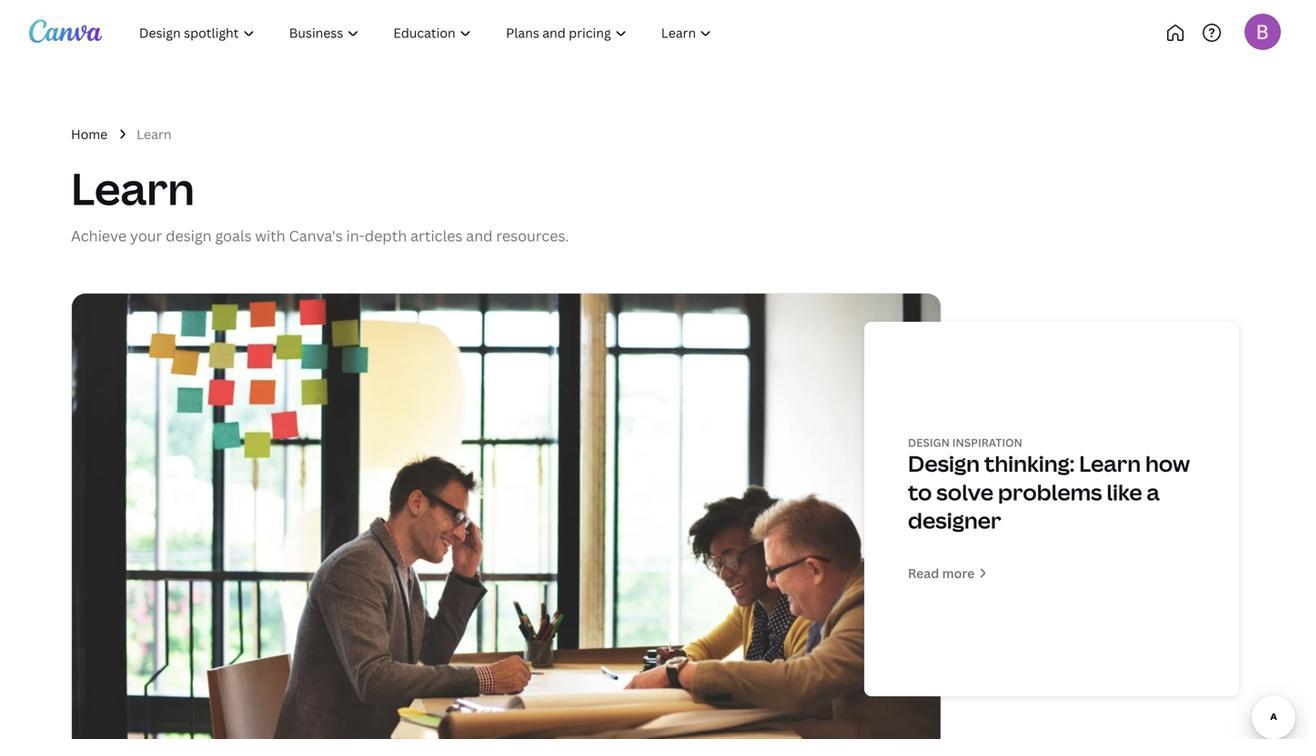 Task type: vqa. For each thing, say whether or not it's contained in the screenshot.
Record now, present later with Talking Presentations's now
no



Task type: locate. For each thing, give the bounding box(es) containing it.
0 vertical spatial learn
[[137, 126, 172, 143]]

how
[[1146, 449, 1191, 479]]

design inspiration link
[[908, 436, 1023, 451]]

1 design from the top
[[908, 436, 950, 451]]

1 vertical spatial learn
[[71, 158, 195, 218]]

design inside design thinking: learn how to solve problems like a designer
[[908, 449, 980, 479]]

top level navigation element
[[124, 15, 789, 51]]

read
[[908, 565, 940, 583]]

learn for learn
[[137, 126, 172, 143]]

in-
[[346, 226, 365, 246]]

learn up "your"
[[71, 158, 195, 218]]

design for design inspiration
[[908, 436, 950, 451]]

learn for learn achieve your design goals with canva's in-depth articles and resources.
[[71, 158, 195, 218]]

learn right the home
[[137, 126, 172, 143]]

solve
[[937, 478, 994, 507]]

design thinking image
[[72, 294, 941, 740]]

learn inside the learn achieve your design goals with canva's in-depth articles and resources.
[[71, 158, 195, 218]]

problems
[[998, 478, 1103, 507]]

read more
[[908, 565, 975, 583]]

2 vertical spatial learn
[[1079, 449, 1141, 479]]

inspiration
[[953, 436, 1023, 451]]

goals
[[215, 226, 252, 246]]

learn inside design thinking: learn how to solve problems like a designer
[[1079, 449, 1141, 479]]

with
[[255, 226, 285, 246]]

design
[[908, 436, 950, 451], [908, 449, 980, 479]]

learn left a
[[1079, 449, 1141, 479]]

home
[[71, 126, 108, 143]]

learn
[[137, 126, 172, 143], [71, 158, 195, 218], [1079, 449, 1141, 479]]

2 design from the top
[[908, 449, 980, 479]]



Task type: describe. For each thing, give the bounding box(es) containing it.
and
[[466, 226, 493, 246]]

a
[[1147, 478, 1160, 507]]

design
[[166, 226, 212, 246]]

design for design thinking: learn how to solve problems like a designer
[[908, 449, 980, 479]]

more
[[943, 565, 975, 583]]

design thinking: learn how to solve problems like a designer
[[908, 449, 1191, 536]]

depth
[[365, 226, 407, 246]]

achieve
[[71, 226, 127, 246]]

resources.
[[496, 226, 569, 246]]

articles
[[411, 226, 463, 246]]

like
[[1107, 478, 1143, 507]]

designer
[[908, 506, 1002, 536]]

learn achieve your design goals with canva's in-depth articles and resources.
[[71, 158, 569, 246]]

canva's
[[289, 226, 343, 246]]

your
[[130, 226, 162, 246]]

thinking:
[[985, 449, 1075, 479]]

home link
[[71, 125, 108, 144]]

design inspiration
[[908, 436, 1023, 451]]

to
[[908, 478, 932, 507]]



